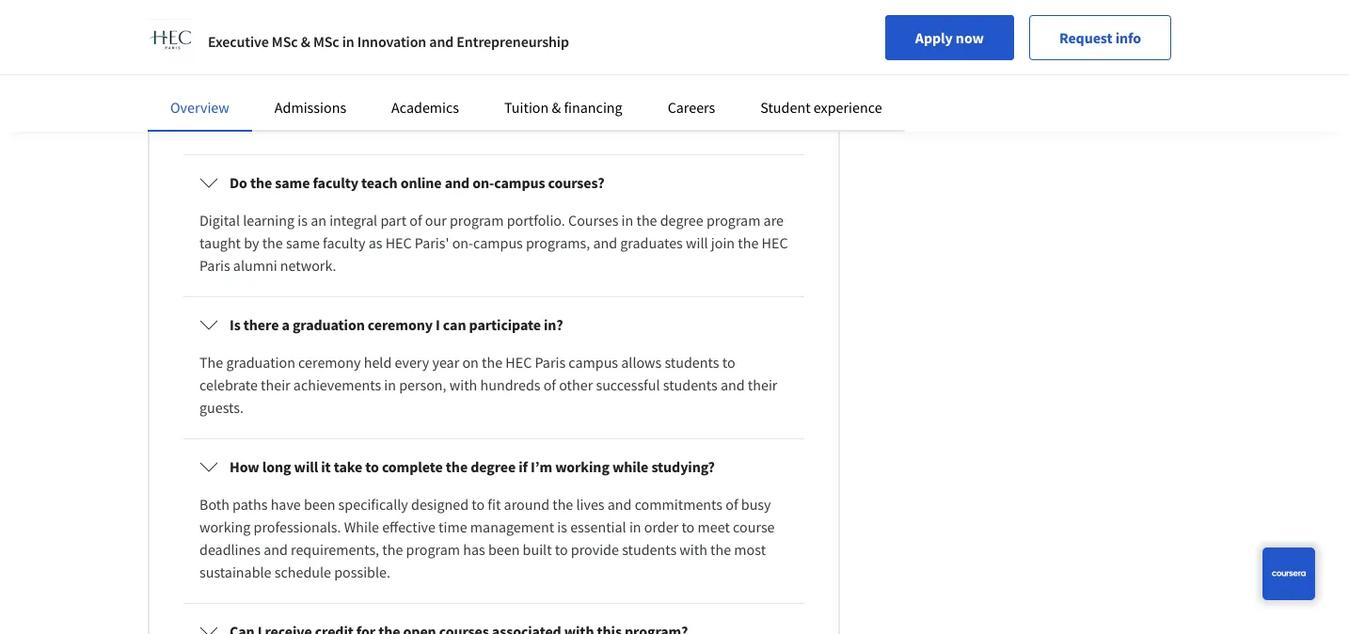 Task type: vqa. For each thing, say whether or not it's contained in the screenshot.
the top reviews
no



Task type: describe. For each thing, give the bounding box(es) containing it.
however, please note that completing the university certificates does not guarantee admission into the degree program. all applications will be reviewed case-by-case by the admissions committee of hec paris.
[[199, 69, 753, 133]]

0 vertical spatial been
[[304, 495, 335, 514]]

working inside both paths have been specifically designed to fit around the lives and commitments of busy working professionals. while effective time management is essential in order to meet course deadlines and requirements, the program has been built to provide students with the most sustainable schedule possible.
[[199, 517, 251, 536]]

by inside however, please note that completing the university certificates does not guarantee admission into the degree program. all applications will be reviewed case-by-case by the admissions committee of hec paris.
[[714, 91, 729, 110]]

to down commitments on the bottom
[[682, 517, 695, 536]]

completing
[[365, 69, 437, 87]]

deadlines
[[199, 540, 261, 559]]

graduation inside the graduation ceremony held every year on the hec paris campus allows students to celebrate their achievements in person, with hundreds of other successful students and their guests.
[[226, 353, 295, 372]]

careers link
[[668, 98, 715, 117]]

while
[[344, 517, 379, 536]]

integral
[[329, 211, 377, 229]]

overview
[[170, 98, 229, 117]]

admissions
[[275, 98, 346, 117]]

tuition & financing link
[[504, 98, 622, 117]]

the inside 'dropdown button'
[[250, 173, 272, 192]]

in up that at the left of the page
[[342, 32, 354, 51]]

apply now button
[[885, 15, 1014, 60]]

held
[[364, 353, 392, 372]]

guests.
[[199, 398, 244, 417]]

campus inside digital learning is an integral part of our program portfolio. courses in the degree program are taught by the same faculty as hec paris' on-campus programs, and graduates will join the hec paris alumni network.
[[473, 233, 523, 252]]

an
[[311, 211, 326, 229]]

do the same faculty teach online and on-campus courses?
[[230, 173, 604, 192]]

portfolio.
[[507, 211, 565, 229]]

1 vertical spatial &
[[552, 98, 561, 117]]

case-
[[630, 91, 663, 110]]

person,
[[399, 375, 447, 394]]

is inside both paths have been specifically designed to fit around the lives and commitments of busy working professionals. while effective time management is essential in order to meet course deadlines and requirements, the program has been built to provide students with the most sustainable schedule possible.
[[557, 517, 567, 536]]

in inside both paths have been specifically designed to fit around the lives and commitments of busy working professionals. while effective time management is essential in order to meet course deadlines and requirements, the program has been built to provide students with the most sustainable schedule possible.
[[629, 517, 641, 536]]

successful
[[596, 375, 660, 394]]

in up process.
[[539, 5, 550, 23]]

hec right as
[[385, 233, 412, 252]]

campus inside the graduation ceremony held every year on the hec paris campus allows students to celebrate their achievements in person, with hundreds of other successful students and their guests.
[[569, 353, 618, 372]]

are
[[764, 211, 784, 229]]

taught
[[199, 233, 241, 252]]

graduates
[[620, 233, 683, 252]]

on
[[462, 353, 479, 372]]

alumni
[[233, 256, 277, 275]]

the up committee
[[295, 91, 316, 110]]

possible.
[[334, 563, 390, 581]]

applications
[[445, 91, 522, 110]]

busy
[[741, 495, 771, 514]]

overview link
[[170, 98, 229, 117]]

achievements
[[293, 375, 381, 394]]

now
[[956, 28, 984, 47]]

network.
[[280, 256, 336, 275]]

student
[[760, 98, 811, 117]]

degree inside digital learning is an integral part of our program portfolio. courses in the degree program are taught by the same faculty as hec paris' on-campus programs, and graduates will join the hec paris alumni network.
[[660, 211, 703, 229]]

join
[[711, 233, 735, 252]]

2 msc from the left
[[313, 32, 339, 51]]

eligibility
[[246, 27, 304, 46]]

performance
[[455, 5, 536, 23]]

academics
[[391, 98, 459, 117]]

admissions link
[[275, 98, 346, 117]]

faculty inside digital learning is an integral part of our program portfolio. courses in the degree program are taught by the same faculty as hec paris' on-campus programs, and graduates will join the hec paris alumni network.
[[323, 233, 365, 252]]

towards
[[712, 5, 763, 23]]

please
[[261, 69, 302, 87]]

most
[[734, 540, 766, 559]]

ceremony inside dropdown button
[[368, 315, 433, 334]]

will inside however, please note that completing the university certificates does not guarantee admission into the degree program. all applications will be reviewed case-by-case by the admissions committee of hec paris.
[[525, 91, 548, 110]]

to right built
[[555, 540, 568, 559]]

sustainable
[[199, 563, 271, 581]]

hec inside the graduation ceremony held every year on the hec paris campus allows students to celebrate their achievements in person, with hundreds of other successful students and their guests.
[[505, 353, 532, 372]]

to inside dropdown button
[[365, 457, 379, 476]]

will inside digital learning is an integral part of our program portfolio. courses in the degree program are taught by the same faculty as hec paris' on-campus programs, and graduates will join the hec paris alumni network.
[[686, 233, 708, 252]]

complete
[[382, 457, 443, 476]]

certain
[[199, 27, 243, 46]]

do
[[230, 173, 247, 192]]

the left student at right top
[[732, 91, 753, 110]]

and inside digital learning is an integral part of our program portfolio. courses in the degree program are taught by the same faculty as hec paris' on-campus programs, and graduates will join the hec paris alumni network.
[[593, 233, 617, 252]]

by-
[[663, 91, 683, 110]]

paris.
[[389, 114, 424, 133]]

in?
[[544, 315, 563, 334]]

essential
[[570, 517, 626, 536]]

in inside the graduation ceremony held every year on the hec paris campus allows students to celebrate their achievements in person, with hundreds of other successful students and their guests.
[[384, 375, 396, 394]]

paris'
[[415, 233, 449, 252]]

paths
[[232, 495, 268, 514]]

allows
[[621, 353, 662, 372]]

to left 'fit'
[[472, 495, 485, 514]]

. strong performance in the certificate may count towards certain eligibility requirements in the admission process.
[[199, 5, 763, 46]]

provide
[[571, 540, 619, 559]]

order
[[644, 517, 679, 536]]

professionals.
[[254, 517, 341, 536]]

note
[[305, 69, 334, 87]]

paris inside digital learning is an integral part of our program portfolio. courses in the degree program are taught by the same faculty as hec paris' on-campus programs, and graduates will join the hec paris alumni network.
[[199, 256, 230, 275]]

is there a graduation ceremony i can participate in?
[[230, 315, 563, 334]]

fit
[[488, 495, 501, 514]]

apply now
[[915, 28, 984, 47]]

innovation
[[357, 32, 426, 51]]

can
[[443, 315, 466, 334]]

it
[[321, 457, 331, 476]]

the down effective
[[382, 540, 403, 559]]

however,
[[199, 69, 258, 87]]

the up all
[[440, 69, 460, 87]]

teach
[[361, 173, 398, 192]]

degree inside however, please note that completing the university certificates does not guarantee admission into the degree program. all applications will be reviewed case-by-case by the admissions committee of hec paris.
[[319, 91, 362, 110]]

have
[[271, 495, 301, 514]]

commitments
[[635, 495, 723, 514]]

program.
[[365, 91, 423, 110]]

1 vertical spatial students
[[663, 375, 718, 394]]

how long will it take to complete the degree if i'm working while studying?
[[230, 457, 715, 476]]

with inside both paths have been specifically designed to fit around the lives and commitments of busy working professionals. while effective time management is essential in order to meet course deadlines and requirements, the program has been built to provide students with the most sustainable schedule possible.
[[680, 540, 707, 559]]

financing
[[564, 98, 622, 117]]

the down strong
[[410, 27, 430, 46]]

is
[[230, 315, 241, 334]]

info
[[1115, 28, 1141, 47]]

if
[[519, 457, 528, 476]]

that
[[337, 69, 362, 87]]

part
[[380, 211, 407, 229]]

tuition & financing
[[504, 98, 622, 117]]

digital
[[199, 211, 240, 229]]

studying?
[[651, 457, 715, 476]]

on- inside 'dropdown button'
[[472, 173, 494, 192]]

built
[[523, 540, 552, 559]]

student experience link
[[760, 98, 882, 117]]

process.
[[501, 27, 553, 46]]

is inside digital learning is an integral part of our program portfolio. courses in the degree program are taught by the same faculty as hec paris' on-campus programs, and graduates will join the hec paris alumni network.
[[298, 211, 308, 229]]

time
[[439, 517, 467, 536]]



Task type: locate. For each thing, give the bounding box(es) containing it.
hec down program.
[[360, 114, 386, 133]]

0 vertical spatial working
[[555, 457, 610, 476]]

.
[[403, 5, 407, 23]]

0 horizontal spatial &
[[301, 32, 310, 51]]

1 their from the left
[[261, 375, 290, 394]]

and inside the graduation ceremony held every year on the hec paris campus allows students to celebrate their achievements in person, with hundreds of other successful students and their guests.
[[721, 375, 745, 394]]

will left it
[[294, 457, 318, 476]]

1 horizontal spatial degree
[[471, 457, 516, 476]]

requirements
[[307, 27, 392, 46]]

0 vertical spatial on-
[[472, 173, 494, 192]]

how
[[230, 457, 259, 476]]

may
[[643, 5, 670, 23]]

our
[[425, 211, 447, 229]]

of left our
[[409, 211, 422, 229]]

1 vertical spatial paris
[[535, 353, 566, 372]]

does
[[602, 69, 632, 87]]

campus down portfolio.
[[473, 233, 523, 252]]

0 vertical spatial degree
[[319, 91, 362, 110]]

0 horizontal spatial degree
[[319, 91, 362, 110]]

1 horizontal spatial their
[[748, 375, 777, 394]]

guarantee
[[659, 69, 723, 87]]

0 horizontal spatial ceremony
[[298, 353, 361, 372]]

1 horizontal spatial is
[[557, 517, 567, 536]]

the right the "do"
[[250, 173, 272, 192]]

0 vertical spatial faculty
[[313, 173, 358, 192]]

as
[[368, 233, 382, 252]]

to right allows on the left of page
[[722, 353, 735, 372]]

working up deadlines
[[199, 517, 251, 536]]

2 horizontal spatial will
[[686, 233, 708, 252]]

count
[[673, 5, 709, 23]]

0 vertical spatial students
[[665, 353, 719, 372]]

digital learning is an integral part of our program portfolio. courses in the degree program are taught by the same faculty as hec paris' on-campus programs, and graduates will join the hec paris alumni network.
[[199, 211, 788, 275]]

program inside both paths have been specifically designed to fit around the lives and commitments of busy working professionals. while effective time management is essential in order to meet course deadlines and requirements, the program has been built to provide students with the most sustainable schedule possible.
[[406, 540, 460, 559]]

on- right paris'
[[452, 233, 473, 252]]

0 horizontal spatial with
[[450, 375, 477, 394]]

0 vertical spatial paris
[[199, 256, 230, 275]]

paris up other
[[535, 353, 566, 372]]

2 vertical spatial degree
[[471, 457, 516, 476]]

1 horizontal spatial &
[[552, 98, 561, 117]]

working inside dropdown button
[[555, 457, 610, 476]]

1 vertical spatial been
[[488, 540, 520, 559]]

the left lives
[[552, 495, 573, 514]]

the right join
[[738, 233, 759, 252]]

& right the tuition
[[552, 98, 561, 117]]

0 horizontal spatial will
[[294, 457, 318, 476]]

campus up portfolio.
[[494, 173, 545, 192]]

every
[[395, 353, 429, 372]]

admission
[[433, 27, 498, 46], [199, 91, 264, 110]]

the up graduates
[[636, 211, 657, 229]]

request
[[1059, 28, 1113, 47]]

course
[[733, 517, 775, 536]]

and inside 'dropdown button'
[[445, 173, 470, 192]]

hundreds
[[480, 375, 540, 394]]

been down management
[[488, 540, 520, 559]]

1 vertical spatial campus
[[473, 233, 523, 252]]

2 vertical spatial campus
[[569, 353, 618, 372]]

1 vertical spatial graduation
[[226, 353, 295, 372]]

degree down that at the left of the page
[[319, 91, 362, 110]]

schedule
[[274, 563, 331, 581]]

admission inside however, please note that completing the university certificates does not guarantee admission into the degree program. all applications will be reviewed case-by-case by the admissions committee of hec paris.
[[199, 91, 264, 110]]

certificates
[[530, 69, 599, 87]]

by
[[714, 91, 729, 110], [244, 233, 259, 252]]

1 vertical spatial will
[[686, 233, 708, 252]]

has
[[463, 540, 485, 559]]

1 vertical spatial degree
[[660, 211, 703, 229]]

both
[[199, 495, 229, 514]]

0 horizontal spatial paris
[[199, 256, 230, 275]]

hec down are
[[762, 233, 788, 252]]

working up lives
[[555, 457, 610, 476]]

graduation down there
[[226, 353, 295, 372]]

strong
[[410, 5, 452, 23]]

students right 'successful'
[[663, 375, 718, 394]]

1 horizontal spatial paris
[[535, 353, 566, 372]]

in down the .
[[395, 27, 407, 46]]

paris
[[199, 256, 230, 275], [535, 353, 566, 372]]

students inside both paths have been specifically designed to fit around the lives and commitments of busy working professionals. while effective time management is essential in order to meet course deadlines and requirements, the program has been built to provide students with the most sustainable schedule possible.
[[622, 540, 677, 559]]

ceremony up the achievements
[[298, 353, 361, 372]]

2 their from the left
[[748, 375, 777, 394]]

long
[[262, 457, 291, 476]]

0 horizontal spatial msc
[[272, 32, 298, 51]]

in left order
[[629, 517, 641, 536]]

1 vertical spatial working
[[199, 517, 251, 536]]

the down learning
[[262, 233, 283, 252]]

ceremony left i
[[368, 315, 433, 334]]

effective
[[382, 517, 436, 536]]

with
[[450, 375, 477, 394], [680, 540, 707, 559]]

careers
[[668, 98, 715, 117]]

will left be
[[525, 91, 548, 110]]

paris inside the graduation ceremony held every year on the hec paris campus allows students to celebrate their achievements in person, with hundreds of other successful students and their guests.
[[535, 353, 566, 372]]

1 vertical spatial same
[[286, 233, 320, 252]]

take
[[334, 457, 362, 476]]

1 vertical spatial admission
[[199, 91, 264, 110]]

hec up hundreds
[[505, 353, 532, 372]]

experience
[[814, 98, 882, 117]]

with down on
[[450, 375, 477, 394]]

0 vertical spatial admission
[[433, 27, 498, 46]]

0 horizontal spatial been
[[304, 495, 335, 514]]

1 horizontal spatial ceremony
[[368, 315, 433, 334]]

degree up graduates
[[660, 211, 703, 229]]

all
[[426, 91, 442, 110]]

into
[[267, 91, 292, 110]]

same inside digital learning is an integral part of our program portfolio. courses in the degree program are taught by the same faculty as hec paris' on-campus programs, and graduates will join the hec paris alumni network.
[[286, 233, 320, 252]]

same inside 'dropdown button'
[[275, 173, 310, 192]]

of inside digital learning is an integral part of our program portfolio. courses in the degree program are taught by the same faculty as hec paris' on-campus programs, and graduates will join the hec paris alumni network.
[[409, 211, 422, 229]]

1 horizontal spatial admission
[[433, 27, 498, 46]]

admissions
[[199, 114, 271, 133]]

0 vertical spatial &
[[301, 32, 310, 51]]

celebrate
[[199, 375, 258, 394]]

i'm
[[531, 457, 552, 476]]

1 vertical spatial is
[[557, 517, 567, 536]]

executive msc & msc in innovation and entrepreneurship
[[208, 32, 569, 51]]

year
[[432, 353, 459, 372]]

the inside the graduation ceremony held every year on the hec paris campus allows students to celebrate their achievements in person, with hundreds of other successful students and their guests.
[[482, 353, 502, 372]]

will inside dropdown button
[[294, 457, 318, 476]]

students right allows on the left of page
[[665, 353, 719, 372]]

program
[[450, 211, 504, 229], [706, 211, 761, 229], [406, 540, 460, 559]]

1 horizontal spatial msc
[[313, 32, 339, 51]]

in
[[539, 5, 550, 23], [395, 27, 407, 46], [342, 32, 354, 51], [621, 211, 633, 229], [384, 375, 396, 394], [629, 517, 641, 536]]

0 vertical spatial ceremony
[[368, 315, 433, 334]]

1 horizontal spatial by
[[714, 91, 729, 110]]

in up graduates
[[621, 211, 633, 229]]

0 vertical spatial with
[[450, 375, 477, 394]]

online
[[400, 173, 442, 192]]

2 vertical spatial students
[[622, 540, 677, 559]]

admission down the performance on the top of the page
[[433, 27, 498, 46]]

not
[[635, 69, 656, 87]]

by up alumni
[[244, 233, 259, 252]]

1 vertical spatial on-
[[452, 233, 473, 252]]

1 horizontal spatial with
[[680, 540, 707, 559]]

on- up digital learning is an integral part of our program portfolio. courses in the degree program are taught by the same faculty as hec paris' on-campus programs, and graduates will join the hec paris alumni network.
[[472, 173, 494, 192]]

with down the meet
[[680, 540, 707, 559]]

hec inside however, please note that completing the university certificates does not guarantee admission into the degree program. all applications will be reviewed case-by-case by the admissions committee of hec paris.
[[360, 114, 386, 133]]

paris down the taught
[[199, 256, 230, 275]]

committee
[[274, 114, 342, 133]]

courses
[[568, 211, 618, 229]]

hec paris logo image
[[148, 19, 193, 64]]

the up designed
[[446, 457, 468, 476]]

2 vertical spatial will
[[294, 457, 318, 476]]

of inside however, please note that completing the university certificates does not guarantee admission into the degree program. all applications will be reviewed case-by-case by the admissions committee of hec paris.
[[345, 114, 357, 133]]

campus up other
[[569, 353, 618, 372]]

is left "essential"
[[557, 517, 567, 536]]

of left busy
[[726, 495, 738, 514]]

program up join
[[706, 211, 761, 229]]

in down held
[[384, 375, 396, 394]]

1 vertical spatial by
[[244, 233, 259, 252]]

their
[[261, 375, 290, 394], [748, 375, 777, 394]]

0 vertical spatial campus
[[494, 173, 545, 192]]

admission down however,
[[199, 91, 264, 110]]

to right the take
[[365, 457, 379, 476]]

0 vertical spatial same
[[275, 173, 310, 192]]

on- inside digital learning is an integral part of our program portfolio. courses in the degree program are taught by the same faculty as hec paris' on-campus programs, and graduates will join the hec paris alumni network.
[[452, 233, 473, 252]]

0 vertical spatial graduation
[[292, 315, 365, 334]]

0 horizontal spatial working
[[199, 517, 251, 536]]

faculty inside 'dropdown button'
[[313, 173, 358, 192]]

to inside the graduation ceremony held every year on the hec paris campus allows students to celebrate their achievements in person, with hundreds of other successful students and their guests.
[[722, 353, 735, 372]]

graduation inside dropdown button
[[292, 315, 365, 334]]

1 horizontal spatial will
[[525, 91, 548, 110]]

been
[[304, 495, 335, 514], [488, 540, 520, 559]]

degree inside dropdown button
[[471, 457, 516, 476]]

msc
[[272, 32, 298, 51], [313, 32, 339, 51]]

0 vertical spatial by
[[714, 91, 729, 110]]

participate
[[469, 315, 541, 334]]

tuition
[[504, 98, 549, 117]]

request info button
[[1029, 15, 1171, 60]]

ceremony inside the graduation ceremony held every year on the hec paris campus allows students to celebrate their achievements in person, with hundreds of other successful students and their guests.
[[298, 353, 361, 372]]

of inside the graduation ceremony held every year on the hec paris campus allows students to celebrate their achievements in person, with hundreds of other successful students and their guests.
[[543, 375, 556, 394]]

1 msc from the left
[[272, 32, 298, 51]]

admission inside . strong performance in the certificate may count towards certain eligibility requirements in the admission process.
[[433, 27, 498, 46]]

graduation right a
[[292, 315, 365, 334]]

program down time
[[406, 540, 460, 559]]

of inside both paths have been specifically designed to fit around the lives and commitments of busy working professionals. while effective time management is essential in order to meet course deadlines and requirements, the program has been built to provide students with the most sustainable schedule possible.
[[726, 495, 738, 514]]

msc up please
[[272, 32, 298, 51]]

1 horizontal spatial working
[[555, 457, 610, 476]]

msc up note
[[313, 32, 339, 51]]

campus inside 'dropdown button'
[[494, 173, 545, 192]]

there
[[243, 315, 279, 334]]

1 vertical spatial with
[[680, 540, 707, 559]]

students down order
[[622, 540, 677, 559]]

program right our
[[450, 211, 504, 229]]

the inside dropdown button
[[446, 457, 468, 476]]

be
[[551, 91, 566, 110]]

to
[[722, 353, 735, 372], [365, 457, 379, 476], [472, 495, 485, 514], [682, 517, 695, 536], [555, 540, 568, 559]]

the down the meet
[[710, 540, 731, 559]]

1 vertical spatial faculty
[[323, 233, 365, 252]]

around
[[504, 495, 549, 514]]

by inside digital learning is an integral part of our program portfolio. courses in the degree program are taught by the same faculty as hec paris' on-campus programs, and graduates will join the hec paris alumni network.
[[244, 233, 259, 252]]

2 horizontal spatial degree
[[660, 211, 703, 229]]

1 horizontal spatial been
[[488, 540, 520, 559]]

with inside the graduation ceremony held every year on the hec paris campus allows students to celebrate their achievements in person, with hundreds of other successful students and their guests.
[[450, 375, 477, 394]]

graduation
[[292, 315, 365, 334], [226, 353, 295, 372]]

of right committee
[[345, 114, 357, 133]]

of
[[345, 114, 357, 133], [409, 211, 422, 229], [543, 375, 556, 394], [726, 495, 738, 514]]

designed
[[411, 495, 469, 514]]

same up learning
[[275, 173, 310, 192]]

reviewed
[[569, 91, 627, 110]]

student experience
[[760, 98, 882, 117]]

is left an
[[298, 211, 308, 229]]

faculty up an
[[313, 173, 358, 192]]

students
[[665, 353, 719, 372], [663, 375, 718, 394], [622, 540, 677, 559]]

faculty down integral
[[323, 233, 365, 252]]

do the same faculty teach online and on-campus courses? button
[[184, 156, 803, 209]]

been up professionals.
[[304, 495, 335, 514]]

0 horizontal spatial is
[[298, 211, 308, 229]]

& up note
[[301, 32, 310, 51]]

apply
[[915, 28, 953, 47]]

of left other
[[543, 375, 556, 394]]

the left the certificate
[[553, 5, 574, 23]]

learning
[[243, 211, 295, 229]]

academics link
[[391, 98, 459, 117]]

how long will it take to complete the degree if i'm working while studying? button
[[184, 440, 803, 493]]

faculty
[[313, 173, 358, 192], [323, 233, 365, 252]]

in inside digital learning is an integral part of our program portfolio. courses in the degree program are taught by the same faculty as hec paris' on-campus programs, and graduates will join the hec paris alumni network.
[[621, 211, 633, 229]]

degree left if
[[471, 457, 516, 476]]

specifically
[[338, 495, 408, 514]]

1 vertical spatial ceremony
[[298, 353, 361, 372]]

the right on
[[482, 353, 502, 372]]

the
[[199, 353, 223, 372]]

0 vertical spatial will
[[525, 91, 548, 110]]

0 horizontal spatial admission
[[199, 91, 264, 110]]

0 vertical spatial is
[[298, 211, 308, 229]]

will left join
[[686, 233, 708, 252]]

same up network.
[[286, 233, 320, 252]]

is there a graduation ceremony i can participate in? button
[[184, 298, 803, 351]]

0 horizontal spatial their
[[261, 375, 290, 394]]

0 horizontal spatial by
[[244, 233, 259, 252]]

by right case
[[714, 91, 729, 110]]

management
[[470, 517, 554, 536]]



